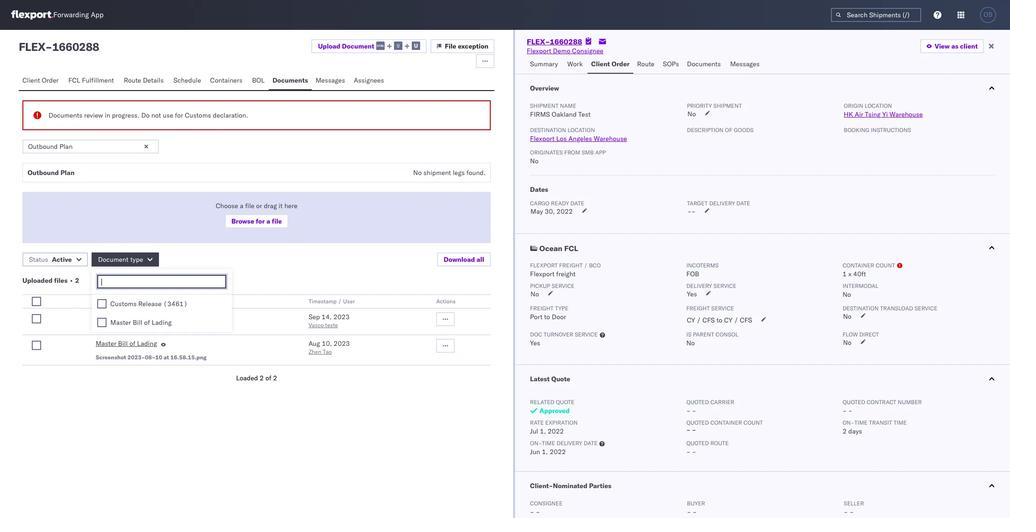 Task type: locate. For each thing, give the bounding box(es) containing it.
0 horizontal spatial a
[[240, 202, 243, 210]]

document
[[342, 42, 374, 50], [98, 256, 129, 264], [96, 298, 123, 305]]

1 vertical spatial on-
[[530, 440, 542, 447]]

on- for on-time delivery date
[[530, 440, 542, 447]]

1 horizontal spatial for
[[256, 217, 265, 226]]

name
[[560, 102, 576, 109]]

target delivery date
[[687, 200, 750, 207]]

delivery
[[709, 200, 735, 207], [557, 440, 582, 447]]

quoted inside 'quoted contract number - - rate expiration jul 1, 2022'
[[843, 399, 865, 406]]

ocean fcl button
[[515, 234, 1010, 262]]

0 horizontal spatial to
[[544, 313, 550, 322]]

1 2023- from the top
[[128, 324, 145, 331]]

0 horizontal spatial shipment
[[424, 169, 451, 177]]

for down or
[[256, 217, 265, 226]]

found.
[[467, 169, 486, 177]]

1 vertical spatial location
[[568, 127, 595, 134]]

1 vertical spatial file
[[272, 217, 282, 226]]

ocean fcl
[[540, 244, 578, 253]]

review
[[84, 111, 103, 120]]

flow
[[843, 331, 858, 338]]

master bill of lading down 'customs release (3461)'
[[110, 319, 172, 327]]

0 vertical spatial 2023-
[[128, 324, 145, 331]]

no down 'is'
[[686, 339, 695, 348]]

1 cfs from the left
[[703, 316, 715, 325]]

view as client button
[[920, 39, 984, 53]]

messages up overview button
[[730, 60, 760, 68]]

1 horizontal spatial to
[[717, 316, 723, 325]]

master bill of lading inside list box
[[110, 319, 172, 327]]

/ left 'user'
[[338, 298, 342, 305]]

1 vertical spatial type
[[555, 305, 569, 312]]

0 vertical spatial master
[[110, 319, 131, 327]]

1 vertical spatial app
[[595, 149, 606, 156]]

file inside button
[[272, 217, 282, 226]]

2 at from the top
[[164, 354, 169, 361]]

1 vertical spatial shipment
[[424, 169, 451, 177]]

1, inside 'quoted contract number - - rate expiration jul 1, 2022'
[[540, 428, 546, 436]]

list box
[[92, 295, 232, 332]]

may 30, 2022
[[531, 208, 573, 216]]

2 inside on-time transit time 2 days
[[843, 428, 847, 436]]

consignee down client-
[[530, 501, 563, 508]]

download all
[[444, 256, 484, 264]]

release for customs release (3461) screenshot 2023-09-13 at 9.11.30 am.png
[[124, 313, 147, 322]]

documents button right bol
[[269, 72, 312, 90]]

pickup service
[[530, 283, 575, 290]]

shipment
[[530, 102, 559, 109]]

app right smb
[[595, 149, 606, 156]]

date right target
[[737, 200, 750, 207]]

document type
[[98, 256, 143, 264]]

sops button
[[659, 56, 683, 74]]

1 vertical spatial 2023-
[[128, 354, 145, 361]]

1 vertical spatial documents
[[273, 76, 308, 85]]

destination
[[530, 127, 566, 134], [843, 305, 879, 312]]

client for client order "button" to the right
[[591, 60, 610, 68]]

list box containing customs release (3461)
[[92, 295, 232, 332]]

all
[[477, 256, 484, 264]]

1 horizontal spatial bill
[[133, 319, 142, 327]]

no inside is parent consol no
[[686, 339, 695, 348]]

type for document type
[[130, 256, 143, 264]]

contract
[[867, 399, 897, 406]]

1
[[843, 270, 847, 279]]

flexport down ocean on the top of the page
[[530, 262, 558, 269]]

flexport freight / bco flexport freight
[[530, 262, 601, 279]]

1 horizontal spatial route
[[637, 60, 655, 68]]

shipment name firms oakland test
[[530, 102, 591, 119]]

lading inside 'link'
[[137, 340, 157, 348]]

0 vertical spatial yes
[[687, 290, 697, 299]]

location
[[865, 102, 892, 109], [568, 127, 595, 134]]

2 2023 from the top
[[334, 340, 350, 348]]

0 horizontal spatial app
[[91, 11, 104, 19]]

screenshot inside customs release (3461) screenshot 2023-09-13 at 9.11.30 am.png
[[96, 324, 126, 331]]

0 vertical spatial type
[[130, 256, 143, 264]]

1 at from the top
[[164, 324, 169, 331]]

shipment left legs
[[424, 169, 451, 177]]

1 vertical spatial master
[[96, 340, 116, 348]]

documents button right "sops"
[[683, 56, 727, 74]]

destination down intermodal no
[[843, 305, 879, 312]]

document for type
[[98, 256, 129, 264]]

1660288 down forwarding app
[[52, 40, 99, 54]]

location for angeles
[[568, 127, 595, 134]]

document for type
[[96, 298, 123, 305]]

count right container
[[744, 420, 763, 427]]

2022 down 'expiration'
[[548, 428, 564, 436]]

screenshot down master bill of lading 'link'
[[96, 354, 126, 361]]

turnover
[[544, 331, 573, 338]]

0 vertical spatial messages
[[730, 60, 760, 68]]

client order button right work
[[588, 56, 633, 74]]

bill left the 09-
[[133, 319, 142, 327]]

screenshot 2023-08-10 at 16.58.15.png
[[96, 354, 207, 361]]

order down flex - 1660288
[[42, 76, 59, 85]]

documents for documents button to the right
[[687, 60, 721, 68]]

quoted down quoted carrier - -
[[686, 420, 709, 427]]

transload
[[880, 305, 913, 312]]

no down the priority
[[688, 110, 696, 118]]

to inside freight type port to door
[[544, 313, 550, 322]]

intermodal no
[[843, 283, 879, 299]]

quoted for quoted carrier - -
[[686, 399, 709, 406]]

2 2023- from the top
[[128, 354, 145, 361]]

fcl right ocean on the top of the page
[[564, 244, 578, 253]]

yes down delivery
[[687, 290, 697, 299]]

1 vertical spatial count
[[744, 420, 763, 427]]

0 vertical spatial for
[[175, 111, 183, 120]]

0 vertical spatial 2023
[[333, 313, 350, 322]]

master down customs release (3461) link
[[96, 340, 116, 348]]

messages button up overview button
[[727, 56, 765, 74]]

container
[[843, 262, 874, 269]]

2 vertical spatial documents
[[49, 111, 82, 120]]

document right upload
[[342, 42, 374, 50]]

0 horizontal spatial cfs
[[703, 316, 715, 325]]

order left route "button"
[[612, 60, 630, 68]]

1 vertical spatial customs
[[110, 300, 137, 309]]

angeles
[[569, 135, 592, 143]]

1 vertical spatial client
[[22, 76, 40, 85]]

customs release (3461)
[[110, 300, 188, 309]]

client order button down flex
[[19, 72, 65, 90]]

quoted left the route
[[686, 440, 709, 447]]

documents for leftmost documents button
[[273, 76, 308, 85]]

/ right "type"
[[139, 298, 142, 305]]

file left or
[[245, 202, 254, 210]]

schedule button
[[170, 72, 206, 90]]

2022 down ready
[[557, 208, 573, 216]]

1 vertical spatial for
[[256, 217, 265, 226]]

assignees button
[[350, 72, 389, 90]]

route left details
[[124, 76, 141, 85]]

order
[[612, 60, 630, 68], [42, 76, 59, 85]]

0 horizontal spatial client
[[22, 76, 40, 85]]

documents left review on the left of page
[[49, 111, 82, 120]]

bol
[[252, 76, 265, 85]]

intermodal
[[843, 283, 879, 290]]

consignee
[[572, 47, 604, 55], [530, 501, 563, 508]]

1 vertical spatial document
[[98, 256, 129, 264]]

freight inside freight type port to door
[[530, 305, 554, 312]]

client for leftmost client order "button"
[[22, 76, 40, 85]]

release inside customs release (3461) screenshot 2023-09-13 at 9.11.30 am.png
[[124, 313, 147, 322]]

1 horizontal spatial count
[[876, 262, 895, 269]]

1 2023 from the top
[[333, 313, 350, 322]]

for right "use"
[[175, 111, 183, 120]]

0 horizontal spatial order
[[42, 76, 59, 85]]

freight up the pickup service
[[556, 270, 576, 279]]

yes down doc
[[530, 339, 540, 348]]

0 horizontal spatial count
[[744, 420, 763, 427]]

browse for a file
[[231, 217, 282, 226]]

route left "sops"
[[637, 60, 655, 68]]

freight for freight type port to door
[[530, 305, 554, 312]]

master up master bill of lading 'link'
[[110, 319, 131, 327]]

document inside the "document type / filename" button
[[96, 298, 123, 305]]

client down flex
[[22, 76, 40, 85]]

type up door at bottom right
[[555, 305, 569, 312]]

0 horizontal spatial messages
[[316, 76, 345, 85]]

ready
[[551, 200, 569, 207]]

location inside the destination location flexport los angeles warehouse
[[568, 127, 595, 134]]

upload document
[[318, 42, 374, 50]]

1 vertical spatial messages
[[316, 76, 345, 85]]

flexport inside the destination location flexport los angeles warehouse
[[530, 135, 555, 143]]

a right the choose
[[240, 202, 243, 210]]

None checkbox
[[32, 297, 41, 307], [32, 315, 41, 324], [32, 341, 41, 351], [32, 297, 41, 307], [32, 315, 41, 324], [32, 341, 41, 351]]

1 horizontal spatial location
[[865, 102, 892, 109]]

0 horizontal spatial messages button
[[312, 72, 350, 90]]

on- inside on-time transit time 2 days
[[843, 420, 855, 427]]

2022 for 1,
[[550, 448, 566, 457]]

bol button
[[248, 72, 269, 90]]

flex-1660288 link
[[527, 37, 582, 46]]

cy
[[687, 316, 695, 325], [724, 316, 733, 325]]

legs
[[453, 169, 465, 177]]

file
[[445, 42, 456, 50]]

timestamp / user
[[309, 298, 355, 305]]

0 vertical spatial (3461)
[[163, 300, 188, 309]]

2 screenshot from the top
[[96, 354, 126, 361]]

count right "container" in the bottom right of the page
[[876, 262, 895, 269]]

2023 inside 'sep 14, 2023 vasco teste'
[[333, 313, 350, 322]]

fcl left fulfillment
[[68, 76, 80, 85]]

latest quote
[[530, 375, 570, 384]]

2 vertical spatial document
[[96, 298, 123, 305]]

0 vertical spatial destination
[[530, 127, 566, 134]]

1 vertical spatial master bill of lading
[[96, 340, 157, 348]]

1, right jul
[[540, 428, 546, 436]]

0 horizontal spatial type
[[130, 256, 143, 264]]

delivery
[[686, 283, 712, 290]]

delivery down 'expiration'
[[557, 440, 582, 447]]

1 horizontal spatial destination
[[843, 305, 879, 312]]

1 vertical spatial screenshot
[[96, 354, 126, 361]]

location inside origin location hk air tsing yi warehouse
[[865, 102, 892, 109]]

at right '10'
[[164, 354, 169, 361]]

forwarding
[[53, 11, 89, 19]]

jun 1, 2022
[[530, 448, 566, 457]]

1 horizontal spatial freight
[[686, 305, 710, 312]]

no inside intermodal no
[[843, 291, 851, 299]]

location up angeles
[[568, 127, 595, 134]]

1 horizontal spatial client
[[591, 60, 610, 68]]

customs for customs release (3461)
[[110, 300, 137, 309]]

1 vertical spatial 2022
[[548, 428, 564, 436]]

1 vertical spatial delivery
[[557, 440, 582, 447]]

bill inside list box
[[133, 319, 142, 327]]

2023 inside aug 10, 2023 zhen tao
[[334, 340, 350, 348]]

1 vertical spatial lading
[[137, 340, 157, 348]]

(3461) for customs release (3461)
[[163, 300, 188, 309]]

(3461) inside customs release (3461) screenshot 2023-09-13 at 9.11.30 am.png
[[149, 313, 173, 322]]

1 vertical spatial freight
[[556, 270, 576, 279]]

lading down filename
[[152, 319, 172, 327]]

2023 right 10,
[[334, 340, 350, 348]]

drag
[[264, 202, 277, 210]]

of left 13
[[144, 319, 150, 327]]

0 vertical spatial client
[[591, 60, 610, 68]]

type inside button
[[130, 256, 143, 264]]

user
[[343, 298, 355, 305]]

at right 13
[[164, 324, 169, 331]]

0 horizontal spatial warehouse
[[594, 135, 627, 143]]

document inside document type button
[[98, 256, 129, 264]]

messages down upload
[[316, 76, 345, 85]]

quoted inside quoted container count - -
[[686, 420, 709, 427]]

2022 down on-time delivery date
[[550, 448, 566, 457]]

1 screenshot from the top
[[96, 324, 126, 331]]

flexport up the pickup
[[530, 270, 555, 279]]

quoted inside quoted route - -
[[686, 440, 709, 447]]

1 vertical spatial release
[[124, 313, 147, 322]]

lading up 08-
[[137, 340, 157, 348]]

warehouse right angeles
[[594, 135, 627, 143]]

location up hk air tsing yi warehouse link
[[865, 102, 892, 109]]

route details
[[124, 76, 164, 85]]

warehouse inside origin location hk air tsing yi warehouse
[[890, 110, 923, 119]]

containers button
[[206, 72, 248, 90]]

release inside list box
[[138, 300, 162, 309]]

0 horizontal spatial consignee
[[530, 501, 563, 508]]

status active
[[29, 256, 72, 264]]

forwarding app
[[53, 11, 104, 19]]

bill down customs release (3461) link
[[118, 340, 128, 348]]

document left "type"
[[96, 298, 123, 305]]

/ left bco
[[584, 262, 588, 269]]

(3461) up 13
[[149, 313, 173, 322]]

customs down document type / filename
[[96, 313, 122, 322]]

of up "screenshot 2023-08-10 at 16.58.15.png"
[[129, 340, 135, 348]]

Search Shipments (/) text field
[[831, 8, 921, 22]]

0 horizontal spatial freight
[[530, 305, 554, 312]]

08-
[[145, 354, 155, 361]]

a down drag
[[266, 217, 270, 226]]

1 vertical spatial bill
[[118, 340, 128, 348]]

None checkbox
[[97, 300, 107, 309], [97, 318, 107, 328], [97, 300, 107, 309], [97, 318, 107, 328]]

status
[[29, 256, 48, 264]]

(3461) inside list box
[[163, 300, 188, 309]]

os button
[[978, 4, 999, 26]]

document up "type"
[[98, 256, 129, 264]]

originates
[[530, 149, 563, 156]]

route button
[[633, 56, 659, 74]]

hk air tsing yi warehouse link
[[844, 110, 923, 119]]

messages button
[[727, 56, 765, 74], [312, 72, 350, 90]]

freight
[[530, 305, 554, 312], [686, 305, 710, 312]]

goods
[[734, 127, 754, 134]]

destination for flexport
[[530, 127, 566, 134]]

0 horizontal spatial yes
[[530, 339, 540, 348]]

0 vertical spatial client order
[[591, 60, 630, 68]]

1 vertical spatial at
[[164, 354, 169, 361]]

/ up 'consol'
[[734, 316, 738, 325]]

customs right "use"
[[185, 111, 211, 120]]

quoted left contract
[[843, 399, 865, 406]]

freight down delivery
[[686, 305, 710, 312]]

1 horizontal spatial messages button
[[727, 56, 765, 74]]

zhen
[[309, 349, 321, 356]]

shipment for priority
[[714, 102, 742, 109]]

freight
[[559, 262, 583, 269], [556, 270, 576, 279]]

0 vertical spatial app
[[91, 11, 104, 19]]

route for route
[[637, 60, 655, 68]]

0 horizontal spatial cy
[[687, 316, 695, 325]]

no down the pickup
[[531, 290, 539, 299]]

loaded
[[236, 374, 258, 383]]

count inside quoted container count - -
[[744, 420, 763, 427]]

0 vertical spatial customs
[[185, 111, 211, 120]]

1 horizontal spatial 1660288
[[550, 37, 582, 46]]

0 horizontal spatial destination
[[530, 127, 566, 134]]

destination up the los
[[530, 127, 566, 134]]

schedule
[[173, 76, 201, 85]]

customs up customs release (3461) link
[[110, 300, 137, 309]]

customs inside customs release (3461) screenshot 2023-09-13 at 9.11.30 am.png
[[96, 313, 122, 322]]

1 horizontal spatial fcl
[[564, 244, 578, 253]]

summary button
[[526, 56, 564, 74]]

0 vertical spatial file
[[245, 202, 254, 210]]

assignees
[[354, 76, 384, 85]]

warehouse inside the destination location flexport los angeles warehouse
[[594, 135, 627, 143]]

for
[[175, 111, 183, 120], [256, 217, 265, 226]]

bill inside 'link'
[[118, 340, 128, 348]]

service
[[552, 283, 575, 290], [714, 283, 737, 290], [915, 305, 938, 312], [575, 331, 598, 338]]

2023- inside customs release (3461) screenshot 2023-09-13 at 9.11.30 am.png
[[128, 324, 145, 331]]

0 vertical spatial count
[[876, 262, 895, 269]]

type inside freight type port to door
[[555, 305, 569, 312]]

master bill of lading down customs release (3461) link
[[96, 340, 157, 348]]

1 horizontal spatial file
[[272, 217, 282, 226]]

1, right jun
[[542, 448, 548, 457]]

browse for a file button
[[225, 215, 289, 229]]

type
[[130, 256, 143, 264], [555, 305, 569, 312]]

client order down flex
[[22, 76, 59, 85]]

0 horizontal spatial time
[[542, 440, 555, 447]]

1 freight from the left
[[530, 305, 554, 312]]

(3461) up 9.11.30
[[163, 300, 188, 309]]

no down flow
[[843, 339, 852, 347]]

0 vertical spatial a
[[240, 202, 243, 210]]

1 horizontal spatial messages
[[730, 60, 760, 68]]

2023- up master bill of lading 'link'
[[128, 324, 145, 331]]

overview
[[530, 84, 559, 93]]

0 vertical spatial warehouse
[[890, 110, 923, 119]]

route inside button
[[124, 76, 141, 85]]

messages for the messages button to the right
[[730, 60, 760, 68]]

0 vertical spatial delivery
[[709, 200, 735, 207]]

warehouse right yi
[[890, 110, 923, 119]]

test
[[578, 110, 591, 119]]

client order right the work button
[[591, 60, 630, 68]]

1 horizontal spatial time
[[855, 420, 868, 427]]

file down it at left top
[[272, 217, 282, 226]]

1 horizontal spatial client order
[[591, 60, 630, 68]]

quoted inside quoted carrier - -
[[686, 399, 709, 406]]

2 freight from the left
[[686, 305, 710, 312]]

app inside originates from smb app no
[[595, 149, 606, 156]]

lading
[[152, 319, 172, 327], [137, 340, 157, 348]]

client
[[591, 60, 610, 68], [22, 76, 40, 85]]

1,
[[540, 428, 546, 436], [542, 448, 548, 457]]

shipment up the description of goods
[[714, 102, 742, 109]]

10,
[[322, 340, 332, 348]]

client right the work button
[[591, 60, 610, 68]]

1 vertical spatial destination
[[843, 305, 879, 312]]

0 vertical spatial document
[[342, 42, 374, 50]]

0 vertical spatial location
[[865, 102, 892, 109]]

2
[[75, 277, 79, 285], [260, 374, 264, 383], [273, 374, 277, 383], [843, 428, 847, 436]]

no down intermodal
[[843, 291, 851, 299]]

oakland
[[552, 110, 577, 119]]

destination inside the destination location flexport los angeles warehouse
[[530, 127, 566, 134]]

instructions
[[871, 127, 911, 134]]

here
[[284, 202, 298, 210]]

documents right bol button
[[273, 76, 308, 85]]

None text field
[[101, 279, 225, 287]]

messages for the left the messages button
[[316, 76, 345, 85]]

1 horizontal spatial warehouse
[[890, 110, 923, 119]]

on- up 'days'
[[843, 420, 855, 427]]

destination location flexport los angeles warehouse
[[530, 127, 627, 143]]

1 vertical spatial fcl
[[564, 244, 578, 253]]

0 horizontal spatial 1660288
[[52, 40, 99, 54]]

service up service
[[714, 283, 737, 290]]

1 horizontal spatial documents
[[273, 76, 308, 85]]

cy down service
[[724, 316, 733, 325]]

2 vertical spatial customs
[[96, 313, 122, 322]]

delivery right target
[[709, 200, 735, 207]]

date up parties
[[584, 440, 598, 447]]

route inside "button"
[[637, 60, 655, 68]]

consignee up work
[[572, 47, 604, 55]]

2 horizontal spatial documents
[[687, 60, 721, 68]]

documents for documents review in progress. do not use for customs declaration.
[[49, 111, 82, 120]]

sops
[[663, 60, 679, 68]]

to right port in the bottom right of the page
[[544, 313, 550, 322]]

to down service
[[717, 316, 723, 325]]

1 horizontal spatial yes
[[687, 290, 697, 299]]

date for may 30, 2022
[[571, 200, 584, 207]]

no down originates
[[530, 157, 539, 165]]



Task type: vqa. For each thing, say whether or not it's contained in the screenshot.
Tracking #
no



Task type: describe. For each thing, give the bounding box(es) containing it.
demo
[[553, 47, 570, 55]]

timestamp
[[309, 298, 337, 305]]

service right "transload"
[[915, 305, 938, 312]]

1 horizontal spatial order
[[612, 60, 630, 68]]

date for --
[[737, 200, 750, 207]]

0 horizontal spatial file
[[245, 202, 254, 210]]

latest
[[530, 375, 550, 384]]

of left goods
[[725, 127, 733, 134]]

quoted for quoted contract number - - rate expiration jul 1, 2022
[[843, 399, 865, 406]]

upload
[[318, 42, 340, 50]]

cargo
[[530, 200, 550, 207]]

/ inside button
[[338, 298, 342, 305]]

transit
[[869, 420, 892, 427]]

as
[[952, 42, 959, 50]]

number
[[898, 399, 922, 406]]

tsing
[[865, 110, 881, 119]]

yi
[[882, 110, 888, 119]]

description
[[687, 127, 724, 134]]

cy / cfs to cy / cfs
[[687, 316, 752, 325]]

origin
[[844, 102, 863, 109]]

time for on-time delivery date
[[542, 440, 555, 447]]

0 vertical spatial consignee
[[572, 47, 604, 55]]

(3461) for customs release (3461) screenshot 2023-09-13 at 9.11.30 am.png
[[149, 313, 173, 322]]

2023 for aug 10, 2023
[[334, 340, 350, 348]]

lading inside list box
[[152, 319, 172, 327]]

details
[[143, 76, 164, 85]]

2 cfs from the left
[[740, 316, 752, 325]]

14,
[[322, 313, 332, 322]]

fulfillment
[[82, 76, 114, 85]]

master inside list box
[[110, 319, 131, 327]]

on-time delivery date
[[530, 440, 598, 447]]

to for cy
[[717, 316, 723, 325]]

ocean
[[540, 244, 563, 253]]

1 vertical spatial client order
[[22, 76, 59, 85]]

firms
[[530, 110, 550, 119]]

smb
[[582, 149, 594, 156]]

30,
[[545, 208, 555, 216]]

actions
[[436, 298, 456, 305]]

/ inside button
[[139, 298, 142, 305]]

0 vertical spatial freight
[[559, 262, 583, 269]]

view
[[935, 42, 950, 50]]

0 vertical spatial fcl
[[68, 76, 80, 85]]

time for on-time transit time 2 days
[[855, 420, 868, 427]]

no inside originates from smb app no
[[530, 157, 539, 165]]

origin location hk air tsing yi warehouse
[[844, 102, 923, 119]]

location for tsing
[[865, 102, 892, 109]]

type for freight type port to door
[[555, 305, 569, 312]]

1 vertical spatial order
[[42, 76, 59, 85]]

at inside customs release (3461) screenshot 2023-09-13 at 9.11.30 am.png
[[164, 324, 169, 331]]

am.png
[[193, 324, 214, 331]]

2022 inside 'quoted contract number - - rate expiration jul 1, 2022'
[[548, 428, 564, 436]]

quoted for quoted route - -
[[686, 440, 709, 447]]

route for route details
[[124, 76, 141, 85]]

forwarding app link
[[11, 10, 104, 20]]

1 cy from the left
[[687, 316, 695, 325]]

document inside upload document button
[[342, 42, 374, 50]]

plan
[[60, 169, 75, 177]]

do
[[141, 111, 150, 120]]

related quote
[[530, 399, 575, 406]]

freight for freight service
[[686, 305, 710, 312]]

flexport demo consignee link
[[527, 46, 604, 56]]

/ inside flexport freight / bco flexport freight
[[584, 262, 588, 269]]

documents review in progress. do not use for customs declaration.
[[49, 111, 248, 120]]

customs for customs release (3461) screenshot 2023-09-13 at 9.11.30 am.png
[[96, 313, 122, 322]]

progress.
[[112, 111, 140, 120]]

port
[[530, 313, 543, 322]]

2023 for sep 14, 2023
[[333, 313, 350, 322]]

on- for on-time transit time 2 days
[[843, 420, 855, 427]]

los
[[556, 135, 567, 143]]

customs release (3461) link
[[96, 313, 173, 324]]

os
[[984, 11, 993, 18]]

summary
[[530, 60, 558, 68]]

hk
[[844, 110, 853, 119]]

1 horizontal spatial documents button
[[683, 56, 727, 74]]

doc turnover service
[[530, 331, 598, 338]]

consignee - -
[[530, 501, 563, 517]]

release for customs release (3461)
[[138, 300, 162, 309]]

containers
[[210, 76, 243, 85]]

flexport. image
[[11, 10, 53, 20]]

uploaded
[[22, 277, 52, 285]]

priority shipment
[[687, 102, 742, 109]]

of inside list box
[[144, 319, 150, 327]]

download
[[444, 256, 475, 264]]

2 cy from the left
[[724, 316, 733, 325]]

flexport down flex-
[[527, 47, 551, 55]]

doc
[[530, 331, 542, 338]]

uploaded files ∙ 2
[[22, 277, 79, 285]]

2022 for 30,
[[557, 208, 573, 216]]

2 horizontal spatial time
[[894, 420, 907, 427]]

destination for service
[[843, 305, 879, 312]]

document type button
[[91, 253, 159, 267]]

days
[[848, 428, 862, 436]]

file exception
[[445, 42, 489, 50]]

/ up parent on the right of page
[[697, 316, 701, 325]]

1 horizontal spatial client order button
[[588, 56, 633, 74]]

parties
[[589, 482, 612, 491]]

no up flow
[[843, 313, 852, 321]]

1 vertical spatial yes
[[530, 339, 540, 348]]

flexport demo consignee
[[527, 47, 604, 55]]

is
[[686, 331, 692, 338]]

1 vertical spatial consignee
[[530, 501, 563, 508]]

0 horizontal spatial client order button
[[19, 72, 65, 90]]

flex
[[19, 40, 45, 54]]

1 horizontal spatial delivery
[[709, 200, 735, 207]]

0 horizontal spatial documents button
[[269, 72, 312, 90]]

a inside browse for a file button
[[266, 217, 270, 226]]

1 vertical spatial 1,
[[542, 448, 548, 457]]

freight service
[[686, 305, 734, 312]]

on-time transit time 2 days
[[843, 420, 907, 436]]

destination transload service
[[843, 305, 938, 312]]

fob
[[686, 270, 699, 279]]

shipment for no
[[424, 169, 451, 177]]

declaration.
[[213, 111, 248, 120]]

to for door
[[544, 313, 550, 322]]

route
[[711, 440, 729, 447]]

quoted contract number - - rate expiration jul 1, 2022
[[530, 399, 922, 436]]

quoted for quoted container count - -
[[686, 420, 709, 427]]

description of goods
[[687, 127, 754, 134]]

jul
[[530, 428, 538, 436]]

latest quote button
[[515, 366, 1010, 394]]

flexport los angeles warehouse link
[[530, 135, 627, 143]]

Outbound Plan text field
[[22, 140, 159, 154]]

sep 14, 2023 vasco teste
[[309, 313, 350, 329]]

seller
[[844, 501, 864, 508]]

timestamp / user button
[[307, 296, 418, 306]]

overview button
[[515, 74, 1010, 102]]

target
[[687, 200, 708, 207]]

bco
[[589, 262, 601, 269]]

quote
[[551, 375, 570, 384]]

in
[[105, 111, 110, 120]]

service down flexport freight / bco flexport freight
[[552, 283, 575, 290]]

nominated
[[553, 482, 588, 491]]

consol
[[716, 331, 739, 338]]

choose a file or drag it here
[[216, 202, 298, 210]]

of inside 'link'
[[129, 340, 135, 348]]

of right loaded
[[265, 374, 271, 383]]

service right turnover
[[575, 331, 598, 338]]

master inside 'link'
[[96, 340, 116, 348]]

no left legs
[[413, 169, 422, 177]]

incoterms
[[686, 262, 719, 269]]

0 horizontal spatial for
[[175, 111, 183, 120]]

0 horizontal spatial delivery
[[557, 440, 582, 447]]

document type / filename
[[96, 298, 168, 305]]

for inside button
[[256, 217, 265, 226]]

tao
[[323, 349, 332, 356]]

may
[[531, 208, 543, 216]]

related
[[530, 399, 555, 406]]

aug 10, 2023 zhen tao
[[309, 340, 350, 356]]



